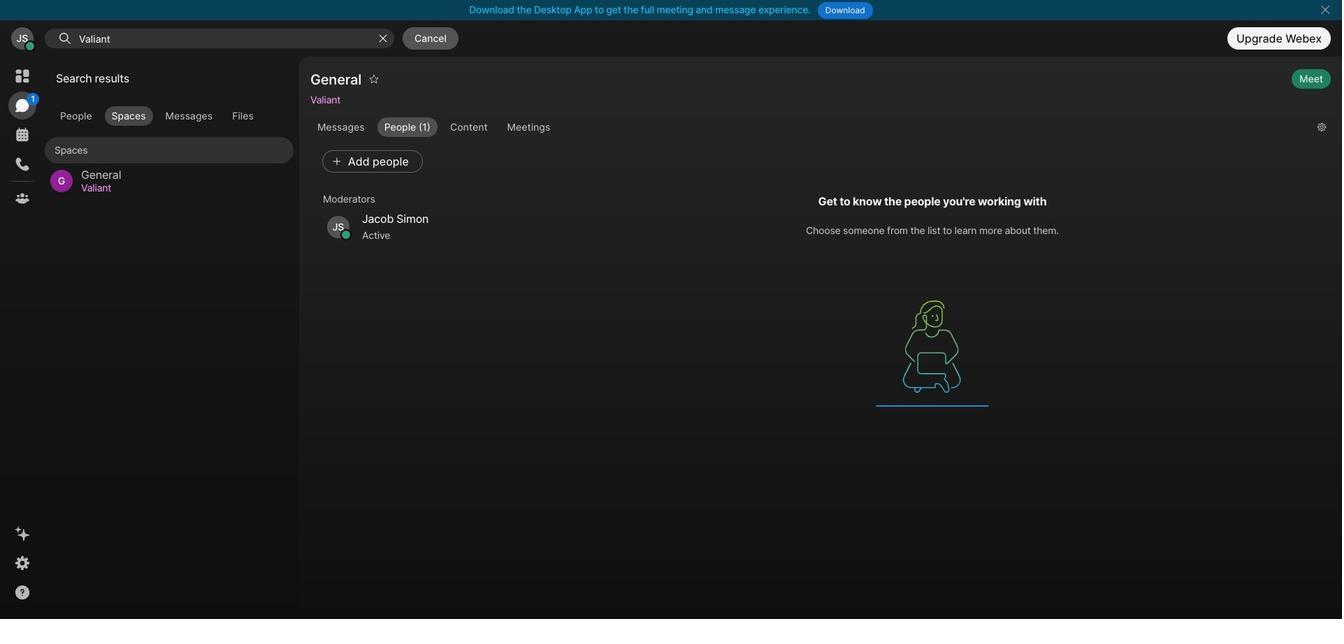 Task type: locate. For each thing, give the bounding box(es) containing it.
1 horizontal spatial group
[[310, 118, 1306, 137]]

general list item
[[45, 164, 294, 198]]

list
[[45, 131, 294, 198]]

valiant element
[[81, 180, 277, 196]]

jacob simonactive list item
[[316, 209, 531, 245]]

group
[[45, 106, 294, 126], [310, 118, 1306, 137]]

Search search field
[[78, 29, 373, 48]]

webex tab list
[[8, 62, 39, 212]]

0 horizontal spatial group
[[45, 106, 294, 126]]

navigation
[[0, 57, 45, 619]]



Task type: vqa. For each thing, say whether or not it's contained in the screenshot.
group to the right
yes



Task type: describe. For each thing, give the bounding box(es) containing it.
cancel_16 image
[[1320, 4, 1331, 15]]

active element
[[362, 227, 520, 244]]



